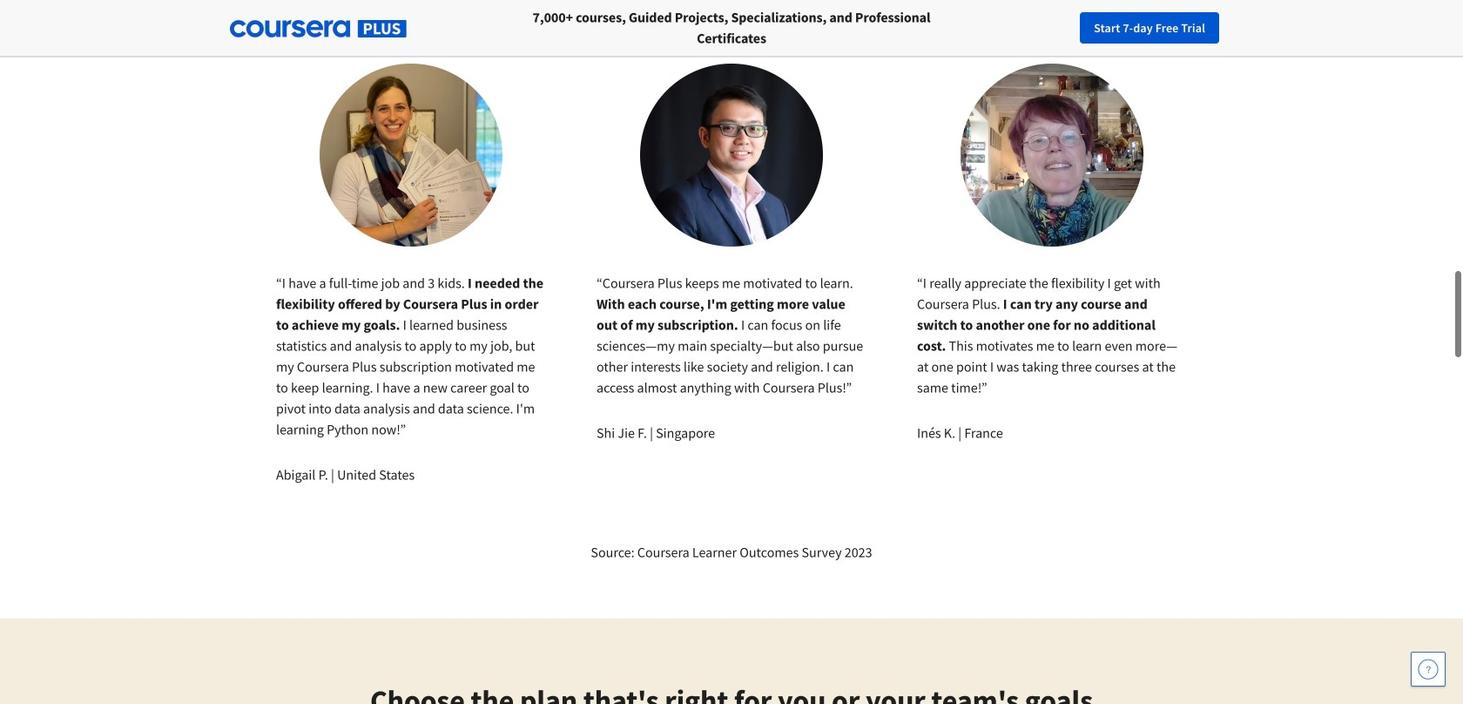 Task type: vqa. For each thing, say whether or not it's contained in the screenshot.
Learner Image Inés K.
yes



Task type: locate. For each thing, give the bounding box(es) containing it.
learner image shi jie f. image
[[640, 64, 823, 247]]

coursera plus image
[[230, 20, 407, 38]]

None search field
[[240, 11, 658, 46]]



Task type: describe. For each thing, give the bounding box(es) containing it.
learner image abigail p. image
[[320, 64, 503, 247]]

learner image inés k. image
[[961, 64, 1144, 247]]

help center image
[[1418, 659, 1439, 680]]



